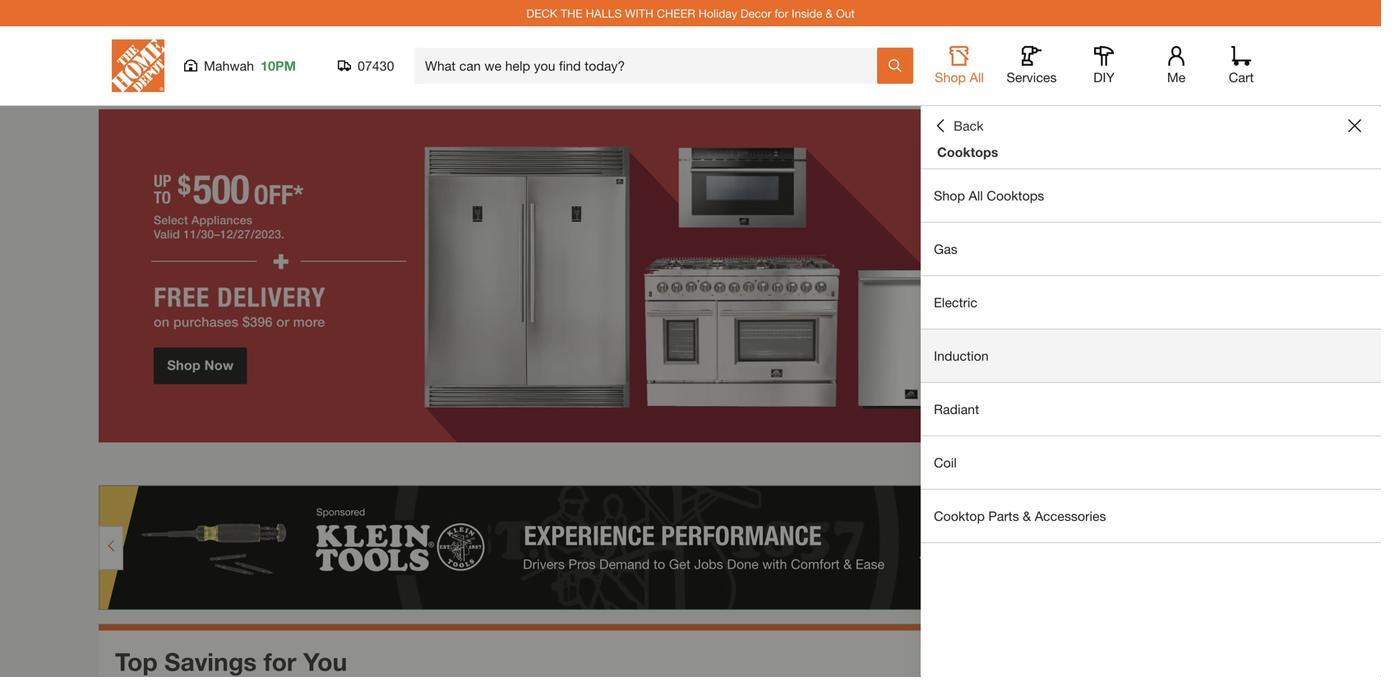 Task type: locate. For each thing, give the bounding box(es) containing it.
1 horizontal spatial for
[[775, 6, 789, 20]]

cart link
[[1223, 46, 1260, 86]]

1 horizontal spatial &
[[1023, 509, 1031, 524]]

all up back
[[970, 69, 984, 85]]

services
[[1007, 69, 1057, 85]]

for left you
[[264, 647, 296, 677]]

shop all cooktops link
[[921, 169, 1381, 222]]

cooktop parts & accessories
[[934, 509, 1106, 524]]

cheer
[[657, 6, 695, 20]]

0 horizontal spatial &
[[826, 6, 833, 20]]

shop up back "button"
[[935, 69, 966, 85]]

menu containing shop all cooktops
[[921, 169, 1381, 544]]

&
[[826, 6, 833, 20], [1023, 509, 1031, 524]]

0 vertical spatial shop
[[935, 69, 966, 85]]

07430
[[358, 58, 394, 74]]

diy button
[[1078, 46, 1131, 86]]

all
[[970, 69, 984, 85], [969, 188, 983, 204]]

back
[[954, 118, 984, 134]]

shop inside button
[[935, 69, 966, 85]]

all for shop all cooktops
[[969, 188, 983, 204]]

1 vertical spatial for
[[264, 647, 296, 677]]

feedback link image
[[1359, 278, 1381, 367]]

shop all cooktops
[[934, 188, 1044, 204]]

me
[[1167, 69, 1186, 85]]

1 vertical spatial shop
[[934, 188, 965, 204]]

inside
[[792, 6, 823, 20]]

1 vertical spatial all
[[969, 188, 983, 204]]

shop up gas
[[934, 188, 965, 204]]

radiant
[[934, 402, 979, 417]]

1 vertical spatial &
[[1023, 509, 1031, 524]]

cooktops
[[937, 144, 999, 160], [987, 188, 1044, 204]]

all for shop all
[[970, 69, 984, 85]]

deck the halls with cheer holiday decor for inside & out link
[[526, 6, 855, 20]]

cooktop parts & accessories link
[[921, 490, 1381, 543]]

all down back
[[969, 188, 983, 204]]

shop
[[935, 69, 966, 85], [934, 188, 965, 204]]

all inside button
[[970, 69, 984, 85]]

menu
[[921, 169, 1381, 544]]

back button
[[934, 118, 984, 134]]

coil
[[934, 455, 957, 471]]

savings
[[164, 647, 257, 677]]

halls
[[586, 6, 622, 20]]

0 vertical spatial for
[[775, 6, 789, 20]]

services button
[[1006, 46, 1058, 86]]

1 vertical spatial cooktops
[[987, 188, 1044, 204]]

you
[[303, 647, 347, 677]]

me button
[[1150, 46, 1203, 86]]

with
[[625, 6, 654, 20]]

for
[[775, 6, 789, 20], [264, 647, 296, 677]]

& left out
[[826, 6, 833, 20]]

0 vertical spatial &
[[826, 6, 833, 20]]

0 vertical spatial all
[[970, 69, 984, 85]]

& right "parts"
[[1023, 509, 1031, 524]]

for left inside
[[775, 6, 789, 20]]

cooktops inside the shop all cooktops link
[[987, 188, 1044, 204]]

image for  30nov2023-hp-bau-mw44-45-hero4-appliances image
[[99, 109, 1283, 443]]

10pm
[[261, 58, 296, 74]]

gas link
[[921, 223, 1381, 275]]

radiant link
[[921, 383, 1381, 436]]



Task type: describe. For each thing, give the bounding box(es) containing it.
top savings for you
[[115, 647, 347, 677]]

cart
[[1229, 69, 1254, 85]]

the home depot logo image
[[112, 39, 164, 92]]

electric link
[[921, 276, 1381, 329]]

deck the halls with cheer holiday decor for inside & out
[[526, 6, 855, 20]]

0 vertical spatial cooktops
[[937, 144, 999, 160]]

top
[[115, 647, 158, 677]]

gas
[[934, 241, 958, 257]]

shop all button
[[933, 46, 986, 86]]

induction link
[[921, 330, 1381, 382]]

electric
[[934, 295, 978, 310]]

What can we help you find today? search field
[[425, 49, 877, 83]]

shop for shop all cooktops
[[934, 188, 965, 204]]

drawer close image
[[1348, 119, 1362, 132]]

shop for shop all
[[935, 69, 966, 85]]

decor
[[741, 6, 772, 20]]

holiday
[[699, 6, 737, 20]]

coil link
[[921, 437, 1381, 489]]

induction
[[934, 348, 989, 364]]

07430 button
[[338, 58, 395, 74]]

parts
[[989, 509, 1019, 524]]

accessories
[[1035, 509, 1106, 524]]

0 horizontal spatial for
[[264, 647, 296, 677]]

shop all
[[935, 69, 984, 85]]

deck
[[526, 6, 558, 20]]

mahwah
[[204, 58, 254, 74]]

cooktop
[[934, 509, 985, 524]]

the
[[561, 6, 583, 20]]

out
[[836, 6, 855, 20]]

mahwah 10pm
[[204, 58, 296, 74]]

diy
[[1094, 69, 1115, 85]]



Task type: vqa. For each thing, say whether or not it's contained in the screenshot.
right The Scheduled
no



